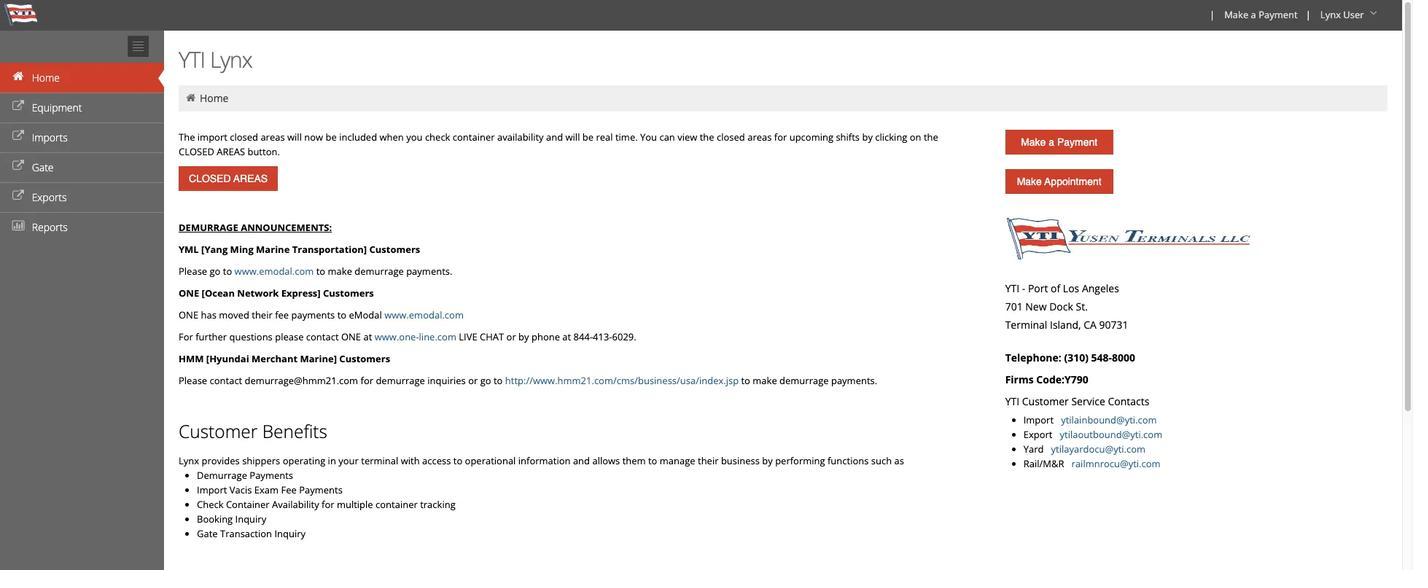 Task type: vqa. For each thing, say whether or not it's contained in the screenshot.


Task type: describe. For each thing, give the bounding box(es) containing it.
business
[[721, 454, 760, 467]]

please contact demurrage@hmm21.com for demurrage inquiries or go to http://www.hmm21.com/cms/business/usa/index.jsp to make demurrage payments.
[[179, 374, 877, 387]]

[ocean
[[202, 287, 235, 300]]

1 horizontal spatial import
[[1023, 413, 1059, 427]]

1 vertical spatial make a payment
[[1021, 136, 1098, 148]]

1 horizontal spatial make
[[753, 374, 777, 387]]

when
[[380, 131, 404, 144]]

ming
[[230, 243, 254, 256]]

1 horizontal spatial make a payment link
[[1218, 0, 1303, 31]]

yti for yti - port of los angeles 701 new dock st. terminal island, ca 90731
[[1005, 281, 1019, 295]]

exports link
[[0, 182, 164, 212]]

external link image for gate
[[11, 161, 26, 171]]

for inside the import closed areas will now be included when you check container availability and will be real time.  you can view the closed areas for upcoming shifts by clicking on the closed areas button.
[[774, 131, 787, 144]]

http://www.hmm21.com/cms/business/usa/index.jsp
[[505, 374, 739, 387]]

demurrage
[[179, 221, 238, 234]]

express]
[[281, 287, 321, 300]]

0 vertical spatial payments
[[250, 469, 293, 482]]

hmm [hyundai merchant marine] customers
[[179, 352, 390, 365]]

one [ocean network express] customers
[[179, 287, 374, 300]]

chat
[[480, 330, 504, 343]]

los
[[1063, 281, 1079, 295]]

1 be from the left
[[326, 131, 337, 144]]

telephone:
[[1005, 351, 1061, 365]]

you
[[406, 131, 423, 144]]

fee
[[281, 483, 297, 497]]

0 horizontal spatial inquiry
[[235, 513, 266, 526]]

0 horizontal spatial go
[[210, 265, 220, 278]]

availability
[[497, 131, 544, 144]]

0 vertical spatial gate
[[32, 160, 54, 174]]

ytilaoutbound@yti.com link
[[1060, 428, 1162, 441]]

has
[[201, 308, 216, 322]]

548-
[[1091, 351, 1112, 365]]

time.
[[615, 131, 638, 144]]

areas
[[217, 145, 245, 158]]

one for one has moved their fee payments to emodal www.emodal.com
[[179, 308, 198, 322]]

0 horizontal spatial make
[[328, 265, 352, 278]]

yti lynx
[[179, 44, 252, 74]]

demurrage
[[197, 469, 247, 482]]

0 horizontal spatial home link
[[0, 63, 164, 93]]

emodal
[[349, 308, 382, 322]]

701
[[1005, 300, 1023, 314]]

yml [yang ming marine transportation] customers
[[179, 243, 420, 256]]

and inside the import closed areas will now be included when you check container availability and will be real time.  you can view the closed areas for upcoming shifts by clicking on the closed areas button.
[[546, 131, 563, 144]]

such
[[871, 454, 892, 467]]

you
[[640, 131, 657, 144]]

ytilainbound@yti.com
[[1061, 413, 1157, 427]]

terminal
[[361, 454, 398, 467]]

gate link
[[0, 152, 164, 182]]

2 will from the left
[[565, 131, 580, 144]]

2 vertical spatial one
[[341, 330, 361, 343]]

firms code:y790
[[1005, 373, 1088, 386]]

1 vertical spatial home image
[[184, 93, 197, 103]]

the
[[179, 131, 195, 144]]

can
[[659, 131, 675, 144]]

0 vertical spatial or
[[506, 330, 516, 343]]

lynx user link
[[1314, 0, 1386, 31]]

www.emodal.com link for one has moved their fee payments to emodal www.emodal.com
[[384, 308, 464, 322]]

0 vertical spatial contact
[[306, 330, 339, 343]]

2 areas from the left
[[748, 131, 772, 144]]

availability
[[272, 498, 319, 511]]

1 horizontal spatial for
[[361, 374, 373, 387]]

export
[[1023, 428, 1052, 441]]

1 vertical spatial a
[[1049, 136, 1054, 148]]

shippers
[[242, 454, 280, 467]]

1 horizontal spatial payment
[[1259, 8, 1298, 21]]

1 the from the left
[[700, 131, 714, 144]]

1 horizontal spatial home link
[[200, 91, 229, 105]]

gate inside lynx provides shippers operating in your terminal with access to operational information and allows them to manage their business by performing functions such as demurrage payments import vacis exam fee payments check container availability for multiple container tracking booking inquiry gate transaction inquiry
[[197, 527, 218, 540]]

0 horizontal spatial www.emodal.com
[[234, 265, 314, 278]]

90731
[[1099, 318, 1128, 332]]

by inside lynx provides shippers operating in your terminal with access to operational information and allows them to manage their business by performing functions such as demurrage payments import vacis exam fee payments check container availability for multiple container tracking booking inquiry gate transaction inquiry
[[762, 454, 773, 467]]

closed
[[179, 145, 214, 158]]

413-
[[593, 330, 612, 343]]

moved
[[219, 308, 249, 322]]

dock
[[1049, 300, 1073, 314]]

check
[[425, 131, 450, 144]]

phone
[[532, 330, 560, 343]]

0 vertical spatial home
[[32, 71, 60, 85]]

lynx provides shippers operating in your terminal with access to operational information and allows them to manage their business by performing functions such as demurrage payments import vacis exam fee payments check container availability for multiple container tracking booking inquiry gate transaction inquiry
[[179, 454, 904, 540]]

operating
[[283, 454, 325, 467]]

1 horizontal spatial payments.
[[831, 374, 877, 387]]

imports
[[32, 131, 68, 144]]

demurrage@hmm21.com
[[245, 374, 358, 387]]

0 vertical spatial make
[[1224, 8, 1248, 21]]

www.one-line.com link
[[375, 330, 456, 343]]

their inside lynx provides shippers operating in your terminal with access to operational information and allows them to manage their business by performing functions such as demurrage payments import vacis exam fee payments check container availability for multiple container tracking booking inquiry gate transaction inquiry
[[698, 454, 719, 467]]

live
[[459, 330, 477, 343]]

0 vertical spatial a
[[1251, 8, 1256, 21]]

upcoming
[[789, 131, 833, 144]]

container inside the import closed areas will now be included when you check container availability and will be real time.  you can view the closed areas for upcoming shifts by clicking on the closed areas button.
[[453, 131, 495, 144]]

1 vertical spatial make
[[1021, 136, 1046, 148]]

ca
[[1084, 318, 1097, 332]]

them
[[622, 454, 646, 467]]

tracking
[[420, 498, 456, 511]]

2 vertical spatial make
[[1017, 176, 1042, 187]]

for inside lynx provides shippers operating in your terminal with access to operational information and allows them to manage their business by performing functions such as demurrage payments import vacis exam fee payments check container availability for multiple container tracking booking inquiry gate transaction inquiry
[[322, 498, 334, 511]]

network
[[237, 287, 279, 300]]

transportation]
[[292, 243, 367, 256]]

2 | from the left
[[1306, 8, 1311, 21]]

lynx for provides
[[179, 454, 199, 467]]

rail/m&r
[[1023, 457, 1064, 470]]

access
[[422, 454, 451, 467]]

demurrage announcements:
[[179, 221, 332, 234]]

view
[[678, 131, 697, 144]]

shifts
[[836, 131, 860, 144]]

844-
[[574, 330, 593, 343]]

st.
[[1076, 300, 1088, 314]]

1 horizontal spatial lynx
[[210, 44, 252, 74]]

booking
[[197, 513, 233, 526]]

0 vertical spatial home image
[[11, 71, 26, 82]]

1 horizontal spatial go
[[480, 374, 491, 387]]

http://www.hmm21.com/cms/business/usa/index.jsp link
[[505, 374, 739, 387]]

[yang
[[201, 243, 228, 256]]

information
[[518, 454, 571, 467]]

exports
[[32, 190, 67, 204]]

one has moved their fee payments to emodal www.emodal.com
[[179, 308, 464, 322]]

0 vertical spatial make a payment
[[1224, 8, 1298, 21]]

0 vertical spatial customers
[[369, 243, 420, 256]]

further
[[196, 330, 227, 343]]



Task type: locate. For each thing, give the bounding box(es) containing it.
1 horizontal spatial customer
[[1022, 394, 1069, 408]]

payments up exam
[[250, 469, 293, 482]]

at left 844-
[[562, 330, 571, 343]]

by left phone
[[518, 330, 529, 343]]

0 vertical spatial customer
[[1022, 394, 1069, 408]]

inquiries
[[427, 374, 466, 387]]

0 horizontal spatial a
[[1049, 136, 1054, 148]]

0 horizontal spatial closed
[[230, 131, 258, 144]]

by right shifts
[[862, 131, 873, 144]]

0 horizontal spatial contact
[[210, 374, 242, 387]]

at down emodal at the left
[[363, 330, 372, 343]]

0 vertical spatial container
[[453, 131, 495, 144]]

areas left 'upcoming'
[[748, 131, 772, 144]]

lynx
[[1320, 8, 1341, 21], [210, 44, 252, 74], [179, 454, 199, 467]]

(310)
[[1064, 351, 1089, 365]]

external link image for exports
[[11, 191, 26, 201]]

1 will from the left
[[287, 131, 302, 144]]

1 vertical spatial import
[[197, 483, 227, 497]]

their left fee
[[252, 308, 273, 322]]

1 horizontal spatial payments
[[299, 483, 343, 497]]

8000
[[1112, 351, 1135, 365]]

provides
[[202, 454, 240, 467]]

make a payment link
[[1218, 0, 1303, 31], [1005, 130, 1113, 155]]

1 vertical spatial payment
[[1057, 136, 1098, 148]]

home link down yti lynx
[[200, 91, 229, 105]]

ytilayardocu@yti.com link
[[1051, 443, 1146, 456]]

|
[[1210, 8, 1215, 21], [1306, 8, 1311, 21]]

the
[[700, 131, 714, 144], [924, 131, 938, 144]]

1 horizontal spatial closed
[[717, 131, 745, 144]]

the right view
[[700, 131, 714, 144]]

customers down www.one-
[[339, 352, 390, 365]]

please
[[275, 330, 304, 343]]

2 vertical spatial yti
[[1005, 394, 1019, 408]]

2 be from the left
[[582, 131, 594, 144]]

container inside lynx provides shippers operating in your terminal with access to operational information and allows them to manage their business by performing functions such as demurrage payments import vacis exam fee payments check container availability for multiple container tracking booking inquiry gate transaction inquiry
[[376, 498, 418, 511]]

1 vertical spatial contact
[[210, 374, 242, 387]]

the right on
[[924, 131, 938, 144]]

www.emodal.com link down marine
[[234, 265, 314, 278]]

allows
[[592, 454, 620, 467]]

one left [ocean
[[179, 287, 199, 300]]

1 vertical spatial external link image
[[11, 161, 26, 171]]

or
[[506, 330, 516, 343], [468, 374, 478, 387]]

1 horizontal spatial at
[[562, 330, 571, 343]]

contact
[[306, 330, 339, 343], [210, 374, 242, 387]]

0 vertical spatial and
[[546, 131, 563, 144]]

payment up the appointment
[[1057, 136, 1098, 148]]

bar chart image
[[11, 221, 26, 231]]

customers right transportation]
[[369, 243, 420, 256]]

1 horizontal spatial or
[[506, 330, 516, 343]]

areas up "button."
[[261, 131, 285, 144]]

contact down [hyundai
[[210, 374, 242, 387]]

multiple
[[337, 498, 373, 511]]

1 horizontal spatial home
[[200, 91, 229, 105]]

1 horizontal spatial container
[[453, 131, 495, 144]]

for left 'upcoming'
[[774, 131, 787, 144]]

external link image
[[11, 131, 26, 141], [11, 191, 26, 201]]

home image up the
[[184, 93, 197, 103]]

terminal
[[1005, 318, 1047, 332]]

www.emodal.com link up "www.one-line.com" link
[[384, 308, 464, 322]]

1 vertical spatial for
[[361, 374, 373, 387]]

gate up exports
[[32, 160, 54, 174]]

1 horizontal spatial www.emodal.com link
[[384, 308, 464, 322]]

1 areas from the left
[[261, 131, 285, 144]]

container left tracking
[[376, 498, 418, 511]]

0 horizontal spatial payments.
[[406, 265, 452, 278]]

0 vertical spatial www.emodal.com
[[234, 265, 314, 278]]

benefits
[[262, 419, 327, 443]]

1 vertical spatial go
[[480, 374, 491, 387]]

external link image for imports
[[11, 131, 26, 141]]

to
[[223, 265, 232, 278], [316, 265, 325, 278], [337, 308, 346, 322], [494, 374, 503, 387], [741, 374, 750, 387], [453, 454, 462, 467], [648, 454, 657, 467]]

home link up equipment at the left
[[0, 63, 164, 93]]

and inside lynx provides shippers operating in your terminal with access to operational information and allows them to manage their business by performing functions such as demurrage payments import vacis exam fee payments check container availability for multiple container tracking booking inquiry gate transaction inquiry
[[573, 454, 590, 467]]

performing
[[775, 454, 825, 467]]

1 vertical spatial container
[[376, 498, 418, 511]]

www.emodal.com link for to make demurrage payments.
[[234, 265, 314, 278]]

one down emodal at the left
[[341, 330, 361, 343]]

be right now
[[326, 131, 337, 144]]

demurrage
[[355, 265, 404, 278], [376, 374, 425, 387], [780, 374, 829, 387]]

external link image left equipment at the left
[[11, 101, 26, 112]]

angle down image
[[1366, 8, 1381, 18]]

0 vertical spatial please
[[179, 265, 207, 278]]

will left now
[[287, 131, 302, 144]]

contact down one has moved their fee payments to emodal www.emodal.com
[[306, 330, 339, 343]]

included
[[339, 131, 377, 144]]

www.one-
[[375, 330, 419, 343]]

and left allows
[[573, 454, 590, 467]]

0 horizontal spatial customer
[[179, 419, 258, 443]]

customer up provides
[[179, 419, 258, 443]]

2 horizontal spatial lynx
[[1320, 8, 1341, 21]]

contacts
[[1108, 394, 1149, 408]]

payments
[[250, 469, 293, 482], [299, 483, 343, 497]]

external link image
[[11, 101, 26, 112], [11, 161, 26, 171]]

0 horizontal spatial be
[[326, 131, 337, 144]]

on
[[910, 131, 921, 144]]

container
[[226, 498, 269, 511]]

marine]
[[300, 352, 337, 365]]

customers for one [ocean network express] customers
[[323, 287, 374, 300]]

0 vertical spatial import
[[1023, 413, 1059, 427]]

make
[[1224, 8, 1248, 21], [1021, 136, 1046, 148], [1017, 176, 1042, 187]]

2 please from the top
[[179, 374, 207, 387]]

external link image inside gate link
[[11, 161, 26, 171]]

0 horizontal spatial lynx
[[179, 454, 199, 467]]

and right availability at the top
[[546, 131, 563, 144]]

lynx for user
[[1320, 8, 1341, 21]]

yti
[[179, 44, 205, 74], [1005, 281, 1019, 295], [1005, 394, 1019, 408]]

ytilayardocu@yti.com
[[1051, 443, 1146, 456]]

gate down the booking on the left
[[197, 527, 218, 540]]

payment left lynx user
[[1259, 8, 1298, 21]]

0 horizontal spatial for
[[322, 498, 334, 511]]

0 horizontal spatial www.emodal.com link
[[234, 265, 314, 278]]

[hyundai
[[206, 352, 249, 365]]

reports link
[[0, 212, 164, 242]]

the import closed areas will now be included when you check container availability and will be real time.  you can view the closed areas for upcoming shifts by clicking on the closed areas button.
[[179, 131, 938, 158]]

by right business
[[762, 454, 773, 467]]

operational
[[465, 454, 516, 467]]

for
[[179, 330, 193, 343]]

0 vertical spatial www.emodal.com link
[[234, 265, 314, 278]]

go down [yang
[[210, 265, 220, 278]]

1 vertical spatial inquiry
[[274, 527, 306, 540]]

2 vertical spatial lynx
[[179, 454, 199, 467]]

www.emodal.com up "www.one-line.com" link
[[384, 308, 464, 322]]

2 at from the left
[[562, 330, 571, 343]]

0 horizontal spatial container
[[376, 498, 418, 511]]

0 horizontal spatial home image
[[11, 71, 26, 82]]

1 horizontal spatial by
[[762, 454, 773, 467]]

one left has
[[179, 308, 198, 322]]

external link image for equipment
[[11, 101, 26, 112]]

1 horizontal spatial make a payment
[[1224, 8, 1298, 21]]

closed right view
[[717, 131, 745, 144]]

equipment link
[[0, 93, 164, 122]]

0 horizontal spatial and
[[546, 131, 563, 144]]

0 horizontal spatial their
[[252, 308, 273, 322]]

for left multiple in the left of the page
[[322, 498, 334, 511]]

0 vertical spatial make a payment link
[[1218, 0, 1303, 31]]

0 horizontal spatial payment
[[1057, 136, 1098, 148]]

www.emodal.com down marine
[[234, 265, 314, 278]]

container
[[453, 131, 495, 144], [376, 498, 418, 511]]

1 external link image from the top
[[11, 131, 26, 141]]

0 horizontal spatial areas
[[261, 131, 285, 144]]

hmm
[[179, 352, 204, 365]]

home up equipment at the left
[[32, 71, 60, 85]]

1 vertical spatial and
[[573, 454, 590, 467]]

external link image inside imports link
[[11, 131, 26, 141]]

customers
[[369, 243, 420, 256], [323, 287, 374, 300], [339, 352, 390, 365]]

and
[[546, 131, 563, 144], [573, 454, 590, 467]]

for down for further questions please contact one at www.one-line.com live chat or by phone at 844-413-6029.
[[361, 374, 373, 387]]

external link image inside equipment link
[[11, 101, 26, 112]]

vacis
[[229, 483, 252, 497]]

1 horizontal spatial their
[[698, 454, 719, 467]]

yard
[[1023, 443, 1044, 456]]

2 vertical spatial by
[[762, 454, 773, 467]]

please go to www.emodal.com to make demurrage payments.
[[179, 265, 452, 278]]

home down yti lynx
[[200, 91, 229, 105]]

1 vertical spatial by
[[518, 330, 529, 343]]

with
[[401, 454, 420, 467]]

transaction
[[220, 527, 272, 540]]

1 vertical spatial home
[[200, 91, 229, 105]]

now
[[304, 131, 323, 144]]

0 horizontal spatial will
[[287, 131, 302, 144]]

2 closed from the left
[[717, 131, 745, 144]]

import up the export
[[1023, 413, 1059, 427]]

inquiry down container
[[235, 513, 266, 526]]

closed up areas
[[230, 131, 258, 144]]

firms
[[1005, 373, 1034, 386]]

payment
[[1259, 8, 1298, 21], [1057, 136, 1098, 148]]

a
[[1251, 8, 1256, 21], [1049, 136, 1054, 148]]

their right manage on the left bottom
[[698, 454, 719, 467]]

import
[[197, 131, 227, 144]]

0 horizontal spatial gate
[[32, 160, 54, 174]]

your
[[338, 454, 359, 467]]

railmnrocu@yti.com link
[[1072, 457, 1161, 470]]

lynx user
[[1320, 8, 1364, 21]]

1 vertical spatial external link image
[[11, 191, 26, 201]]

home image up equipment link at left
[[11, 71, 26, 82]]

0 horizontal spatial import
[[197, 483, 227, 497]]

yti inside yti - port of los angeles 701 new dock st. terminal island, ca 90731
[[1005, 281, 1019, 295]]

as
[[894, 454, 904, 467]]

1 vertical spatial make a payment link
[[1005, 130, 1113, 155]]

import up the check
[[197, 483, 227, 497]]

container right the check on the left
[[453, 131, 495, 144]]

0 vertical spatial lynx
[[1320, 8, 1341, 21]]

railmnrocu@yti.com
[[1072, 457, 1161, 470]]

0 vertical spatial inquiry
[[235, 513, 266, 526]]

external link image inside exports link
[[11, 191, 26, 201]]

1 horizontal spatial home image
[[184, 93, 197, 103]]

1 horizontal spatial gate
[[197, 527, 218, 540]]

0 horizontal spatial make a payment link
[[1005, 130, 1113, 155]]

equipment
[[32, 101, 82, 114]]

one for one [ocean network express] customers
[[179, 287, 199, 300]]

customers for hmm [hyundai merchant marine] customers
[[339, 352, 390, 365]]

2 horizontal spatial by
[[862, 131, 873, 144]]

1 external link image from the top
[[11, 101, 26, 112]]

their
[[252, 308, 273, 322], [698, 454, 719, 467]]

yti for yti lynx
[[179, 44, 205, 74]]

external link image left imports
[[11, 131, 26, 141]]

import inside lynx provides shippers operating in your terminal with access to operational information and allows them to manage their business by performing functions such as demurrage payments import vacis exam fee payments check container availability for multiple container tracking booking inquiry gate transaction inquiry
[[197, 483, 227, 497]]

merchant
[[252, 352, 298, 365]]

yti customer service contacts
[[1005, 394, 1149, 408]]

2 external link image from the top
[[11, 191, 26, 201]]

make appointment
[[1017, 176, 1101, 187]]

lynx inside lynx provides shippers operating in your terminal with access to operational information and allows them to manage their business by performing functions such as demurrage payments import vacis exam fee payments check container availability for multiple container tracking booking inquiry gate transaction inquiry
[[179, 454, 199, 467]]

www.emodal.com link
[[234, 265, 314, 278], [384, 308, 464, 322]]

2 the from the left
[[924, 131, 938, 144]]

1 vertical spatial please
[[179, 374, 207, 387]]

0 vertical spatial payment
[[1259, 8, 1298, 21]]

please for please contact demurrage@hmm21.com for demurrage inquiries or go to
[[179, 374, 207, 387]]

2 horizontal spatial for
[[774, 131, 787, 144]]

1 vertical spatial customer
[[179, 419, 258, 443]]

1 horizontal spatial inquiry
[[274, 527, 306, 540]]

0 vertical spatial by
[[862, 131, 873, 144]]

please down hmm
[[179, 374, 207, 387]]

yti for yti customer service contacts
[[1005, 394, 1019, 408]]

1 closed from the left
[[230, 131, 258, 144]]

0 horizontal spatial or
[[468, 374, 478, 387]]

2 vertical spatial for
[[322, 498, 334, 511]]

1 | from the left
[[1210, 8, 1215, 21]]

None submit
[[179, 166, 278, 191]]

2 external link image from the top
[[11, 161, 26, 171]]

1 vertical spatial yti
[[1005, 281, 1019, 295]]

1 vertical spatial customers
[[323, 287, 374, 300]]

please down yml at left
[[179, 265, 207, 278]]

external link image up bar chart image
[[11, 191, 26, 201]]

customer benefits
[[179, 419, 327, 443]]

payments up availability
[[299, 483, 343, 497]]

1 horizontal spatial www.emodal.com
[[384, 308, 464, 322]]

or right 'chat'
[[506, 330, 516, 343]]

at
[[363, 330, 372, 343], [562, 330, 571, 343]]

0 vertical spatial make
[[328, 265, 352, 278]]

0 vertical spatial payments.
[[406, 265, 452, 278]]

island,
[[1050, 318, 1081, 332]]

imports link
[[0, 122, 164, 152]]

check
[[197, 498, 224, 511]]

user
[[1343, 8, 1364, 21]]

exam
[[254, 483, 279, 497]]

button.
[[247, 145, 280, 158]]

new
[[1025, 300, 1047, 314]]

be left real
[[582, 131, 594, 144]]

please for please go to
[[179, 265, 207, 278]]

yml
[[179, 243, 199, 256]]

inquiry down availability
[[274, 527, 306, 540]]

1 at from the left
[[363, 330, 372, 343]]

for further questions please contact one at www.one-line.com live chat or by phone at 844-413-6029.
[[179, 330, 636, 343]]

1 horizontal spatial and
[[573, 454, 590, 467]]

export ytilaoutbound@yti.com yard ytilayardocu@yti.com rail/m&r railmnrocu@yti.com
[[1023, 428, 1162, 470]]

1 horizontal spatial areas
[[748, 131, 772, 144]]

1 vertical spatial or
[[468, 374, 478, 387]]

0 horizontal spatial by
[[518, 330, 529, 343]]

fee
[[275, 308, 289, 322]]

0 horizontal spatial the
[[700, 131, 714, 144]]

or right inquiries
[[468, 374, 478, 387]]

external link image up bar chart image
[[11, 161, 26, 171]]

customer down firms code:y790
[[1022, 394, 1069, 408]]

will left real
[[565, 131, 580, 144]]

1 please from the top
[[179, 265, 207, 278]]

customers up emodal at the left
[[323, 287, 374, 300]]

1 vertical spatial www.emodal.com
[[384, 308, 464, 322]]

2 vertical spatial customers
[[339, 352, 390, 365]]

0 vertical spatial their
[[252, 308, 273, 322]]

by inside the import closed areas will now be included when you check container availability and will be real time.  you can view the closed areas for upcoming shifts by clicking on the closed areas button.
[[862, 131, 873, 144]]

home image
[[11, 71, 26, 82], [184, 93, 197, 103]]

go right inquiries
[[480, 374, 491, 387]]

0 horizontal spatial home
[[32, 71, 60, 85]]



